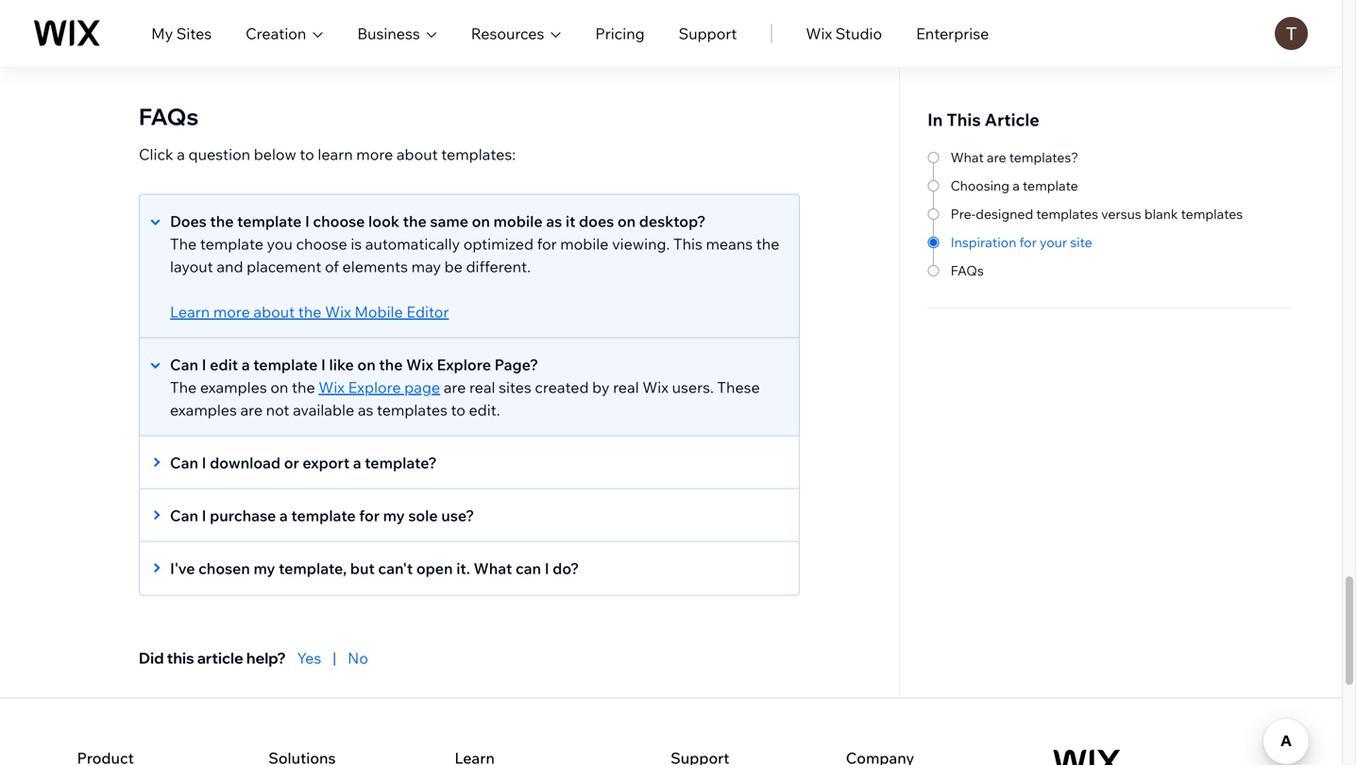 Task type: describe. For each thing, give the bounding box(es) containing it.
article
[[197, 649, 243, 668]]

do?
[[553, 559, 579, 578]]

1 vertical spatial are
[[444, 378, 466, 397]]

2 real from the left
[[613, 378, 639, 397]]

the for the examples on the wix explore page
[[170, 378, 197, 397]]

the right 'does'
[[210, 212, 234, 231]]

inspiration for your site
[[951, 234, 1092, 251]]

what are templates?
[[951, 149, 1078, 166]]

does the template i choose look the same on mobile as it does on desktop?
[[170, 212, 706, 231]]

i left purchase
[[202, 507, 206, 525]]

and
[[217, 257, 243, 276]]

can i purchase a template for my sole use?
[[170, 507, 474, 525]]

0 vertical spatial examples
[[200, 378, 267, 397]]

download
[[210, 454, 281, 473]]

profile image image
[[1275, 17, 1308, 50]]

pricing
[[595, 24, 645, 43]]

it.
[[456, 559, 470, 578]]

this inside the template you choose is automatically optimized for mobile viewing. this means the layout and placement of elements may be different.
[[673, 235, 702, 253]]

site
[[1070, 234, 1092, 251]]

on right like
[[357, 355, 376, 374]]

resources
[[471, 24, 544, 43]]

be
[[444, 257, 463, 276]]

does the template i choose look the same on mobile as it does on desktop? button
[[140, 210, 780, 233]]

can
[[516, 559, 541, 578]]

wix left studio
[[806, 24, 832, 43]]

my sites
[[151, 24, 212, 43]]

i've chosen my template, but can't open it. what can i do? button
[[140, 558, 780, 580]]

i've
[[170, 559, 195, 578]]

viewing.
[[612, 235, 670, 253]]

studio
[[836, 24, 882, 43]]

a right purchase
[[279, 507, 288, 525]]

business button
[[357, 22, 437, 45]]

this
[[167, 649, 194, 668]]

page?
[[495, 355, 538, 374]]

question
[[188, 145, 250, 164]]

can i purchase a template for my sole use? button
[[140, 505, 780, 527]]

can't
[[378, 559, 413, 578]]

the up automatically
[[403, 212, 427, 231]]

template up the examples on the wix explore page
[[253, 355, 318, 374]]

by
[[592, 378, 610, 397]]

designed
[[976, 206, 1033, 222]]

page
[[404, 378, 440, 397]]

my sites link
[[151, 22, 212, 45]]

can for can i download or export a template?
[[170, 454, 198, 473]]

or
[[284, 454, 299, 473]]

learn
[[318, 145, 353, 164]]

resources button
[[471, 22, 561, 45]]

i've chosen my template, but can't open it. what can i do?
[[170, 559, 579, 578]]

i left like
[[321, 355, 326, 374]]

you
[[267, 235, 293, 253]]

on up not
[[270, 378, 288, 397]]

my inside dropdown button
[[383, 507, 405, 525]]

on up optimized
[[472, 212, 490, 231]]

purchase
[[210, 507, 276, 525]]

yes button
[[297, 647, 321, 670]]

0 horizontal spatial to
[[300, 145, 314, 164]]

does
[[170, 212, 207, 231]]

can i download or export a template?
[[170, 454, 437, 473]]

wix inside the are real sites created by real wix users. these examples are not available as templates to edit.
[[642, 378, 669, 397]]

wix studio
[[806, 24, 882, 43]]

like
[[329, 355, 354, 374]]

click a question below to learn more about templates:
[[139, 145, 516, 164]]

0 horizontal spatial faqs
[[139, 102, 199, 131]]

does
[[579, 212, 614, 231]]

optimized
[[463, 235, 534, 253]]

mobile
[[355, 303, 403, 321]]

edit
[[210, 355, 238, 374]]

creation
[[246, 24, 306, 43]]

open
[[416, 559, 453, 578]]

help?
[[246, 649, 286, 668]]

choose inside 'does the template i choose look the same on mobile as it does on desktop?' dropdown button
[[313, 212, 365, 231]]

creation button
[[246, 22, 323, 45]]

did this article help?
[[139, 649, 286, 668]]

the examples on the wix explore page
[[170, 378, 440, 397]]

these
[[717, 378, 760, 397]]

sites
[[499, 378, 531, 397]]

0 horizontal spatial explore
[[348, 378, 401, 397]]

0 horizontal spatial are
[[240, 401, 263, 420]]

a down what are templates?
[[1013, 178, 1020, 194]]

the down placement
[[298, 303, 322, 321]]

users.
[[672, 378, 714, 397]]

mobile inside dropdown button
[[493, 212, 543, 231]]

no
[[348, 649, 368, 668]]

wix studio link
[[806, 22, 882, 45]]

examples inside the are real sites created by real wix users. these examples are not available as templates to edit.
[[170, 401, 237, 420]]

the up wix explore page link
[[379, 355, 403, 374]]

explore inside can i edit a template i like on the wix explore page? dropdown button
[[437, 355, 491, 374]]

2 horizontal spatial for
[[1019, 234, 1037, 251]]

means
[[706, 235, 753, 253]]

it
[[566, 212, 575, 231]]

1 horizontal spatial this
[[947, 109, 981, 130]]

the up available
[[292, 378, 315, 397]]

1 horizontal spatial templates
[[1036, 206, 1098, 222]]

can for can i purchase a template for my sole use?
[[170, 507, 198, 525]]

support link
[[679, 22, 737, 45]]

can i download or export a template? button
[[140, 452, 780, 474]]

editor
[[406, 303, 449, 321]]

0 vertical spatial are
[[987, 149, 1006, 166]]



Task type: locate. For each thing, give the bounding box(es) containing it.
0 vertical spatial mobile
[[493, 212, 543, 231]]

0 horizontal spatial real
[[469, 378, 495, 397]]

for
[[1019, 234, 1037, 251], [537, 235, 557, 253], [359, 507, 380, 525]]

0 vertical spatial to
[[300, 145, 314, 164]]

choose
[[313, 212, 365, 231], [296, 235, 347, 253]]

template?
[[365, 454, 437, 473]]

explore up the are real sites created by real wix users. these examples are not available as templates to edit.
[[437, 355, 491, 374]]

1 vertical spatial examples
[[170, 401, 237, 420]]

this down desktop?
[[673, 235, 702, 253]]

0 vertical spatial what
[[951, 149, 984, 166]]

no button
[[348, 647, 368, 670]]

templates down page
[[377, 401, 448, 420]]

wix left mobile
[[325, 303, 351, 321]]

about left "templates:"
[[396, 145, 438, 164]]

my left the sole
[[383, 507, 405, 525]]

3 can from the top
[[170, 507, 198, 525]]

as inside the are real sites created by real wix users. these examples are not available as templates to edit.
[[358, 401, 373, 420]]

templates?
[[1009, 149, 1078, 166]]

1 horizontal spatial my
[[383, 507, 405, 525]]

use?
[[441, 507, 474, 525]]

i left the download
[[202, 454, 206, 473]]

learn more about the wix mobile editor link
[[170, 303, 449, 321]]

0 horizontal spatial what
[[474, 559, 512, 578]]

for right optimized
[[537, 235, 557, 253]]

inspiration
[[951, 234, 1016, 251]]

on
[[472, 212, 490, 231], [617, 212, 636, 231], [357, 355, 376, 374], [270, 378, 288, 397]]

for inside dropdown button
[[359, 507, 380, 525]]

real right by
[[613, 378, 639, 397]]

a right the export
[[353, 454, 361, 473]]

1 horizontal spatial to
[[451, 401, 465, 420]]

1 can from the top
[[170, 355, 198, 374]]

choosing a template
[[951, 178, 1078, 194]]

not
[[266, 401, 289, 420]]

versus
[[1101, 206, 1141, 222]]

1 vertical spatial to
[[451, 401, 465, 420]]

0 vertical spatial this
[[947, 109, 981, 130]]

sites
[[176, 24, 212, 43]]

0 vertical spatial choose
[[313, 212, 365, 231]]

the
[[210, 212, 234, 231], [403, 212, 427, 231], [756, 235, 779, 253], [298, 303, 322, 321], [379, 355, 403, 374], [292, 378, 315, 397]]

0 horizontal spatial this
[[673, 235, 702, 253]]

i right can
[[545, 559, 549, 578]]

article
[[985, 109, 1039, 130]]

2 can from the top
[[170, 454, 198, 473]]

to left learn
[[300, 145, 314, 164]]

choose up is
[[313, 212, 365, 231]]

0 vertical spatial the
[[170, 235, 197, 253]]

pre-
[[951, 206, 976, 222]]

what right it.
[[474, 559, 512, 578]]

what up choosing on the right top
[[951, 149, 984, 166]]

my inside dropdown button
[[254, 559, 275, 578]]

support
[[679, 24, 737, 43]]

mobile up optimized
[[493, 212, 543, 231]]

enterprise
[[916, 24, 989, 43]]

0 vertical spatial explore
[[437, 355, 491, 374]]

1 horizontal spatial faqs
[[951, 263, 984, 279]]

to inside the are real sites created by real wix users. these examples are not available as templates to edit.
[[451, 401, 465, 420]]

can left the download
[[170, 454, 198, 473]]

the down 'does'
[[170, 235, 197, 253]]

0 vertical spatial my
[[383, 507, 405, 525]]

1 horizontal spatial explore
[[437, 355, 491, 374]]

desktop?
[[639, 212, 706, 231]]

0 vertical spatial about
[[396, 145, 438, 164]]

your
[[1040, 234, 1067, 251]]

explore down can i edit a template i like on the wix explore page?
[[348, 378, 401, 397]]

mobile inside the template you choose is automatically optimized for mobile viewing. this means the layout and placement of elements may be different.
[[560, 235, 609, 253]]

template,
[[279, 559, 347, 578]]

a right edit
[[241, 355, 250, 374]]

edit.
[[469, 401, 500, 420]]

can left edit
[[170, 355, 198, 374]]

0 horizontal spatial my
[[254, 559, 275, 578]]

yes
[[297, 649, 321, 668]]

1 real from the left
[[469, 378, 495, 397]]

1 horizontal spatial what
[[951, 149, 984, 166]]

2 vertical spatial can
[[170, 507, 198, 525]]

different.
[[466, 257, 531, 276]]

wix
[[806, 24, 832, 43], [325, 303, 351, 321], [406, 355, 433, 374], [318, 378, 345, 397], [642, 378, 669, 397]]

the down learn
[[170, 378, 197, 397]]

export
[[303, 454, 350, 473]]

template
[[1023, 178, 1078, 194], [237, 212, 302, 231], [200, 235, 263, 253], [253, 355, 318, 374], [291, 507, 356, 525]]

2 the from the top
[[170, 378, 197, 397]]

0 horizontal spatial as
[[358, 401, 373, 420]]

templates up the your
[[1036, 206, 1098, 222]]

available
[[293, 401, 354, 420]]

0 horizontal spatial more
[[213, 303, 250, 321]]

what inside dropdown button
[[474, 559, 512, 578]]

1 horizontal spatial real
[[613, 378, 639, 397]]

1 vertical spatial choose
[[296, 235, 347, 253]]

enterprise link
[[916, 22, 989, 45]]

to left edit.
[[451, 401, 465, 420]]

as down wix explore page link
[[358, 401, 373, 420]]

template down the export
[[291, 507, 356, 525]]

learn more about the wix mobile editor
[[170, 303, 449, 321]]

1 horizontal spatial about
[[396, 145, 438, 164]]

for inside the template you choose is automatically optimized for mobile viewing. this means the layout and placement of elements may be different.
[[537, 235, 557, 253]]

choosing
[[951, 178, 1010, 194]]

the template you choose is automatically optimized for mobile viewing. this means the layout and placement of elements may be different.
[[170, 235, 779, 276]]

template down templates?
[[1023, 178, 1078, 194]]

1 vertical spatial the
[[170, 378, 197, 397]]

my
[[151, 24, 173, 43]]

as inside 'does the template i choose look the same on mobile as it does on desktop?' dropdown button
[[546, 212, 562, 231]]

on up viewing.
[[617, 212, 636, 231]]

are real sites created by real wix users. these examples are not available as templates to edit.
[[170, 378, 760, 420]]

below
[[254, 145, 296, 164]]

2 horizontal spatial templates
[[1181, 206, 1243, 222]]

the right "means"
[[756, 235, 779, 253]]

the inside the template you choose is automatically optimized for mobile viewing. this means the layout and placement of elements may be different.
[[170, 235, 197, 253]]

for left the your
[[1019, 234, 1037, 251]]

faqs down inspiration
[[951, 263, 984, 279]]

1 vertical spatial as
[[358, 401, 373, 420]]

0 vertical spatial faqs
[[139, 102, 199, 131]]

0 horizontal spatial for
[[359, 507, 380, 525]]

this
[[947, 109, 981, 130], [673, 235, 702, 253]]

as left 'it'
[[546, 212, 562, 231]]

explore
[[437, 355, 491, 374], [348, 378, 401, 397]]

i left edit
[[202, 355, 206, 374]]

faqs
[[139, 102, 199, 131], [951, 263, 984, 279]]

i inside dropdown button
[[545, 559, 549, 578]]

i up placement
[[305, 212, 310, 231]]

0 vertical spatial can
[[170, 355, 198, 374]]

wix inside dropdown button
[[406, 355, 433, 374]]

the for the template you choose is automatically optimized for mobile viewing. this means the layout and placement of elements may be different.
[[170, 235, 197, 253]]

blank
[[1144, 206, 1178, 222]]

elements
[[342, 257, 408, 276]]

0 vertical spatial more
[[356, 145, 393, 164]]

for up i've chosen my template, but can't open it. what can i do?
[[359, 507, 380, 525]]

0 horizontal spatial mobile
[[493, 212, 543, 231]]

wix logo, homepage image
[[1053, 750, 1120, 766]]

1 vertical spatial about
[[253, 303, 295, 321]]

sole
[[408, 507, 438, 525]]

1 horizontal spatial are
[[444, 378, 466, 397]]

more
[[356, 145, 393, 164], [213, 303, 250, 321]]

choose up of
[[296, 235, 347, 253]]

learn
[[170, 303, 210, 321]]

wix up available
[[318, 378, 345, 397]]

1 vertical spatial my
[[254, 559, 275, 578]]

1 horizontal spatial for
[[537, 235, 557, 253]]

wix up page
[[406, 355, 433, 374]]

are left not
[[240, 401, 263, 420]]

1 horizontal spatial as
[[546, 212, 562, 231]]

0 vertical spatial as
[[546, 212, 562, 231]]

template inside the template you choose is automatically optimized for mobile viewing. this means the layout and placement of elements may be different.
[[200, 235, 263, 253]]

templates:
[[441, 145, 516, 164]]

1 the from the top
[[170, 235, 197, 253]]

choose inside the template you choose is automatically optimized for mobile viewing. this means the layout and placement of elements may be different.
[[296, 235, 347, 253]]

is
[[351, 235, 362, 253]]

1 vertical spatial can
[[170, 454, 198, 473]]

0 horizontal spatial templates
[[377, 401, 448, 420]]

templates right blank
[[1181, 206, 1243, 222]]

1 horizontal spatial mobile
[[560, 235, 609, 253]]

pre-designed templates versus blank templates
[[951, 206, 1243, 222]]

may
[[411, 257, 441, 276]]

2 horizontal spatial are
[[987, 149, 1006, 166]]

are down can i edit a template i like on the wix explore page? dropdown button
[[444, 378, 466, 397]]

layout
[[170, 257, 213, 276]]

look
[[368, 212, 399, 231]]

but
[[350, 559, 375, 578]]

0 horizontal spatial about
[[253, 303, 295, 321]]

1 horizontal spatial more
[[356, 145, 393, 164]]

1 vertical spatial more
[[213, 303, 250, 321]]

1 vertical spatial this
[[673, 235, 702, 253]]

1 vertical spatial what
[[474, 559, 512, 578]]

chosen
[[198, 559, 250, 578]]

same
[[430, 212, 468, 231]]

a right click
[[177, 145, 185, 164]]

the inside the template you choose is automatically optimized for mobile viewing. this means the layout and placement of elements may be different.
[[756, 235, 779, 253]]

1 vertical spatial mobile
[[560, 235, 609, 253]]

in this article
[[927, 109, 1039, 130]]

template up you
[[237, 212, 302, 231]]

|
[[333, 649, 336, 668]]

real up edit.
[[469, 378, 495, 397]]

can for can i edit a template i like on the wix explore page?
[[170, 355, 198, 374]]

created
[[535, 378, 589, 397]]

this right "in"
[[947, 109, 981, 130]]

in
[[927, 109, 943, 130]]

mobile
[[493, 212, 543, 231], [560, 235, 609, 253]]

pricing link
[[595, 22, 645, 45]]

faqs up click
[[139, 102, 199, 131]]

can up i've
[[170, 507, 198, 525]]

business
[[357, 24, 420, 43]]

did
[[139, 649, 164, 668]]

i
[[305, 212, 310, 231], [202, 355, 206, 374], [321, 355, 326, 374], [202, 454, 206, 473], [202, 507, 206, 525], [545, 559, 549, 578]]

1 vertical spatial explore
[[348, 378, 401, 397]]

2 vertical spatial are
[[240, 401, 263, 420]]

1 vertical spatial faqs
[[951, 263, 984, 279]]

can i edit a template i like on the wix explore page? button
[[140, 354, 780, 376]]

automatically
[[365, 235, 460, 253]]

templates inside the are real sites created by real wix users. these examples are not available as templates to edit.
[[377, 401, 448, 420]]

mobile down does
[[560, 235, 609, 253]]

about
[[396, 145, 438, 164], [253, 303, 295, 321]]

about down placement
[[253, 303, 295, 321]]

my right 'chosen' on the left bottom
[[254, 559, 275, 578]]

of
[[325, 257, 339, 276]]

real
[[469, 378, 495, 397], [613, 378, 639, 397]]

wix left users.
[[642, 378, 669, 397]]

can i edit a template i like on the wix explore page?
[[170, 355, 538, 374]]

examples
[[200, 378, 267, 397], [170, 401, 237, 420]]

template up and
[[200, 235, 263, 253]]

are up choosing on the right top
[[987, 149, 1006, 166]]



Task type: vqa. For each thing, say whether or not it's contained in the screenshot.
chosen
yes



